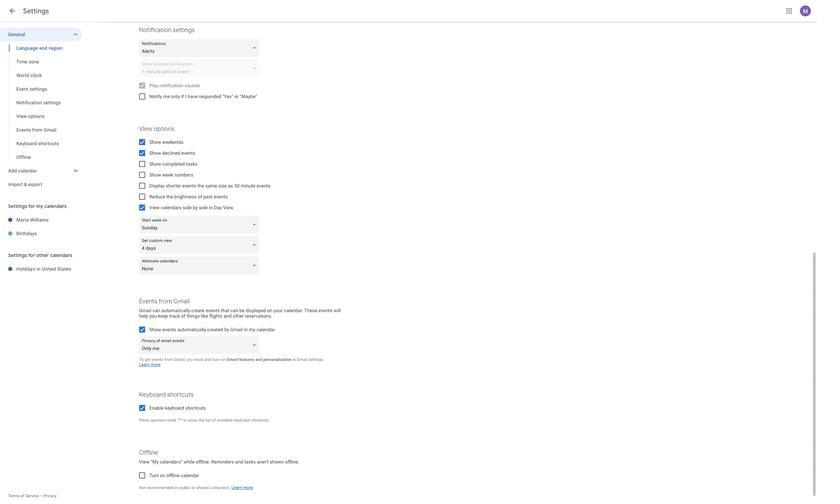 Task type: locate. For each thing, give the bounding box(es) containing it.
tasks inside the offline view "my calendars" while offline. reminders and tasks aren't shown offline.
[[245, 460, 256, 465]]

from for events from gmail gmail can automatically create events that can be displayed on your calendar. these events will help you keep track of things like flights and other reservations.
[[159, 298, 172, 306]]

2 horizontal spatial calendar
[[257, 327, 275, 333]]

available
[[217, 418, 233, 423]]

list
[[206, 418, 211, 423]]

view options
[[16, 114, 45, 119], [139, 125, 175, 133]]

learn more link
[[139, 362, 161, 368], [232, 486, 253, 491]]

0 vertical spatial more
[[151, 362, 161, 368]]

other inside events from gmail gmail can automatically create events that can be displayed on your calendar. these events will help you keep track of things like flights and other reservations.
[[233, 314, 244, 319]]

2 can from the left
[[231, 308, 238, 314]]

events
[[182, 150, 195, 156], [183, 183, 196, 189], [257, 183, 271, 189], [214, 194, 228, 200], [206, 308, 220, 314], [319, 308, 333, 314], [162, 327, 176, 333], [152, 358, 164, 362]]

1 vertical spatial learn
[[232, 486, 242, 491]]

keyboard right available at bottom left
[[234, 418, 251, 423]]

other right that
[[233, 314, 244, 319]]

automatically down things
[[178, 327, 206, 333]]

tree
[[0, 28, 82, 191]]

0 horizontal spatial options
[[28, 114, 45, 119]]

1 horizontal spatial learn
[[232, 486, 242, 491]]

1 show from the top
[[149, 140, 161, 145]]

create
[[192, 308, 205, 314]]

0 vertical spatial by
[[193, 205, 198, 211]]

shorter
[[166, 183, 181, 189]]

press question mark "?" to show the list of available keyboard shortcuts
[[139, 418, 269, 423]]

calendars down reduce
[[161, 205, 182, 211]]

view right day
[[223, 205, 234, 211]]

keyboard
[[165, 406, 184, 411], [234, 418, 251, 423]]

in
[[209, 205, 213, 211], [37, 267, 41, 272], [244, 327, 248, 333], [293, 358, 296, 362]]

view options up show weekends
[[139, 125, 175, 133]]

on left public
[[174, 486, 179, 491]]

options up "events from gmail"
[[28, 114, 45, 119]]

1 horizontal spatial keyboard
[[139, 391, 166, 399]]

offline up "add calendar"
[[16, 155, 31, 160]]

import
[[8, 182, 23, 187]]

3 show from the top
[[149, 161, 161, 167]]

or right public
[[192, 486, 196, 491]]

notification
[[139, 26, 172, 34], [16, 100, 42, 105]]

view down reduce
[[149, 205, 160, 211]]

and right reminders
[[235, 460, 243, 465]]

settings right go back image
[[23, 7, 49, 15]]

30
[[234, 183, 240, 189]]

1 vertical spatial view options
[[139, 125, 175, 133]]

settings.
[[309, 358, 325, 362]]

from inside to get events from gmail, you must also turn on smart features and personalization in gmail settings. learn more
[[165, 358, 173, 362]]

numbers
[[175, 172, 193, 178]]

more right computers.
[[243, 486, 253, 491]]

0 horizontal spatial learn more link
[[139, 362, 161, 368]]

1 vertical spatial more
[[243, 486, 253, 491]]

1 horizontal spatial you
[[187, 358, 193, 362]]

show
[[149, 140, 161, 145], [149, 150, 161, 156], [149, 161, 161, 167], [149, 172, 161, 178], [149, 327, 161, 333]]

in left united
[[37, 267, 41, 272]]

1 vertical spatial keyboard
[[234, 418, 251, 423]]

calendar down reservations.
[[257, 327, 275, 333]]

1 horizontal spatial events
[[139, 298, 158, 306]]

by down reduce the brightness of past events
[[193, 205, 198, 211]]

birthdays link
[[16, 227, 82, 241]]

my up williams on the left top
[[36, 203, 43, 210]]

my
[[36, 203, 43, 210], [249, 327, 256, 333]]

offline for offline view "my calendars" while offline. reminders and tasks aren't shown offline.
[[139, 449, 158, 457]]

0 vertical spatial or
[[235, 94, 239, 99]]

on right turn on the left bottom
[[221, 358, 226, 362]]

offline inside tree
[[16, 155, 31, 160]]

you left must
[[187, 358, 193, 362]]

for
[[28, 203, 35, 210], [28, 253, 35, 259]]

0 vertical spatial keyboard
[[16, 141, 37, 146]]

0 horizontal spatial notification settings
[[16, 100, 61, 105]]

learn
[[139, 362, 150, 368], [232, 486, 242, 491]]

keyboard shortcuts
[[16, 141, 59, 146], [139, 391, 194, 399]]

1 horizontal spatial keyboard
[[234, 418, 251, 423]]

show for show weekends
[[149, 140, 161, 145]]

and right flights
[[224, 314, 232, 319]]

get
[[145, 358, 151, 362]]

general
[[8, 32, 25, 37]]

learn more link left gmail,
[[139, 362, 161, 368]]

1 vertical spatial events
[[139, 298, 158, 306]]

0 horizontal spatial my
[[36, 203, 43, 210]]

settings heading
[[23, 7, 49, 15]]

view up "events from gmail"
[[16, 114, 27, 119]]

tree containing general
[[0, 28, 82, 191]]

1 vertical spatial or
[[192, 486, 196, 491]]

offline
[[167, 473, 180, 479]]

keyboard down "events from gmail"
[[16, 141, 37, 146]]

1 horizontal spatial side
[[199, 205, 208, 211]]

for up holidays
[[28, 253, 35, 259]]

notification
[[160, 83, 184, 88]]

flights
[[210, 314, 223, 319]]

0 horizontal spatial events
[[16, 127, 31, 133]]

keyboard up enable
[[139, 391, 166, 399]]

0 vertical spatial events
[[16, 127, 31, 133]]

0 horizontal spatial keyboard
[[165, 406, 184, 411]]

0 horizontal spatial you
[[149, 314, 157, 319]]

the left same on the left
[[198, 183, 204, 189]]

1 horizontal spatial notification
[[139, 26, 172, 34]]

0 vertical spatial learn more link
[[139, 362, 161, 368]]

5 show from the top
[[149, 327, 161, 333]]

settings for other calendars
[[8, 253, 72, 259]]

automatically left create
[[162, 308, 190, 314]]

offline up "my at the bottom of the page
[[139, 449, 158, 457]]

options inside tree
[[28, 114, 45, 119]]

you right help
[[149, 314, 157, 319]]

view options up "events from gmail"
[[16, 114, 45, 119]]

0 vertical spatial view options
[[16, 114, 45, 119]]

day
[[214, 205, 222, 211]]

maria williams tree item
[[0, 213, 82, 227]]

will
[[334, 308, 341, 314]]

settings
[[173, 26, 195, 34], [30, 86, 47, 92], [43, 100, 61, 105]]

1 horizontal spatial options
[[154, 125, 175, 133]]

holidays
[[16, 267, 35, 272]]

the left list
[[199, 418, 205, 423]]

settings for my calendars tree
[[0, 213, 82, 241]]

1 vertical spatial by
[[225, 327, 230, 333]]

that
[[221, 308, 230, 314]]

0 horizontal spatial can
[[153, 308, 161, 314]]

None field
[[139, 39, 262, 57], [139, 216, 262, 234], [139, 236, 262, 254], [139, 257, 262, 275], [139, 337, 262, 355], [139, 39, 262, 57], [139, 216, 262, 234], [139, 236, 262, 254], [139, 257, 262, 275], [139, 337, 262, 355]]

of
[[198, 194, 202, 200], [181, 314, 186, 319], [212, 418, 216, 423], [21, 494, 24, 499]]

shortcuts inside group
[[38, 141, 59, 146]]

birthdays tree item
[[0, 227, 82, 241]]

1 vertical spatial offline
[[139, 449, 158, 457]]

0 horizontal spatial calendar
[[18, 168, 37, 174]]

1 horizontal spatial offline.
[[285, 460, 300, 465]]

on inside 'not recommended on public or shared computers. learn more'
[[174, 486, 179, 491]]

2 vertical spatial calendar
[[181, 473, 199, 479]]

0 horizontal spatial keyboard
[[16, 141, 37, 146]]

1 vertical spatial notification settings
[[16, 100, 61, 105]]

0 horizontal spatial notification
[[16, 100, 42, 105]]

0 horizontal spatial tasks
[[186, 161, 198, 167]]

shown
[[270, 460, 284, 465]]

0 horizontal spatial learn
[[139, 362, 150, 368]]

more
[[151, 362, 161, 368], [243, 486, 253, 491]]

view left "my at the bottom of the page
[[139, 460, 150, 465]]

calendar
[[18, 168, 37, 174], [257, 327, 275, 333], [181, 473, 199, 479]]

0 horizontal spatial or
[[192, 486, 196, 491]]

0 vertical spatial settings
[[23, 7, 49, 15]]

0 vertical spatial offline
[[16, 155, 31, 160]]

0 vertical spatial tasks
[[186, 161, 198, 167]]

for up the maria williams
[[28, 203, 35, 210]]

show declined events
[[149, 150, 195, 156]]

tasks up numbers
[[186, 161, 198, 167]]

show up display
[[149, 172, 161, 178]]

1 can from the left
[[153, 308, 161, 314]]

show down 'keep'
[[149, 327, 161, 333]]

offline view "my calendars" while offline. reminders and tasks aren't shown offline.
[[139, 449, 300, 465]]

0 horizontal spatial keyboard shortcuts
[[16, 141, 59, 146]]

automatically inside events from gmail gmail can automatically create events that can be displayed on your calendar. these events will help you keep track of things like flights and other reservations.
[[162, 308, 190, 314]]

events left will
[[319, 308, 333, 314]]

and
[[39, 45, 47, 51], [224, 314, 232, 319], [256, 358, 262, 362], [235, 460, 243, 465]]

offline for offline
[[16, 155, 31, 160]]

more right get
[[151, 362, 161, 368]]

play
[[149, 83, 158, 88]]

can
[[153, 308, 161, 314], [231, 308, 238, 314]]

holidays in united states link
[[16, 262, 82, 276]]

1 horizontal spatial other
[[233, 314, 244, 319]]

side
[[183, 205, 192, 211], [199, 205, 208, 211]]

of right terms
[[21, 494, 24, 499]]

1 horizontal spatial offline
[[139, 449, 158, 457]]

the down shorter
[[166, 194, 173, 200]]

offline inside the offline view "my calendars" while offline. reminders and tasks aren't shown offline.
[[139, 449, 158, 457]]

language
[[16, 45, 38, 51]]

2 show from the top
[[149, 150, 161, 156]]

reservations.
[[245, 314, 273, 319]]

can right help
[[153, 308, 161, 314]]

settings for settings
[[23, 7, 49, 15]]

settings
[[23, 7, 49, 15], [8, 203, 27, 210], [8, 253, 27, 259]]

in down reservations.
[[244, 327, 248, 333]]

world
[[16, 73, 29, 78]]

world clock
[[16, 73, 42, 78]]

1 horizontal spatial keyboard shortcuts
[[139, 391, 194, 399]]

by right created
[[225, 327, 230, 333]]

events inside events from gmail gmail can automatically create events that can be displayed on your calendar. these events will help you keep track of things like flights and other reservations.
[[139, 298, 158, 306]]

for for other
[[28, 253, 35, 259]]

side down past
[[199, 205, 208, 211]]

group containing language and region
[[0, 41, 82, 164]]

options up show weekends
[[154, 125, 175, 133]]

help
[[139, 314, 148, 319]]

2 vertical spatial settings
[[8, 253, 27, 259]]

show completed tasks
[[149, 161, 198, 167]]

0 vertical spatial keyboard shortcuts
[[16, 141, 59, 146]]

on left your
[[267, 308, 273, 314]]

0 vertical spatial from
[[32, 127, 43, 133]]

1 vertical spatial settings
[[8, 203, 27, 210]]

for for my
[[28, 203, 35, 210]]

things
[[187, 314, 200, 319]]

1 horizontal spatial tasks
[[245, 460, 256, 465]]

1 horizontal spatial can
[[231, 308, 238, 314]]

show down show weekends
[[149, 150, 161, 156]]

offline. right shown
[[285, 460, 300, 465]]

aren't
[[257, 460, 269, 465]]

1 horizontal spatial calendar
[[181, 473, 199, 479]]

0 vertical spatial other
[[36, 253, 49, 259]]

week
[[162, 172, 173, 178]]

to get events from gmail, you must also turn on smart features and personalization in gmail settings. learn more
[[139, 358, 325, 368]]

1 horizontal spatial learn more link
[[232, 486, 253, 491]]

1 horizontal spatial my
[[249, 327, 256, 333]]

0 horizontal spatial offline
[[16, 155, 31, 160]]

1 vertical spatial tasks
[[245, 460, 256, 465]]

4 show from the top
[[149, 172, 161, 178]]

can left be
[[231, 308, 238, 314]]

and right features
[[256, 358, 262, 362]]

tasks left the aren't
[[245, 460, 256, 465]]

1 vertical spatial from
[[159, 298, 172, 306]]

0 horizontal spatial side
[[183, 205, 192, 211]]

notification settings
[[139, 26, 195, 34], [16, 100, 61, 105]]

1 horizontal spatial more
[[243, 486, 253, 491]]

events down 'track'
[[162, 327, 176, 333]]

1 for from the top
[[28, 203, 35, 210]]

0 vertical spatial my
[[36, 203, 43, 210]]

0 vertical spatial for
[[28, 203, 35, 210]]

turn
[[213, 358, 220, 362]]

on inside events from gmail gmail can automatically create events that can be displayed on your calendar. these events will help you keep track of things like flights and other reservations.
[[267, 308, 273, 314]]

side down reduce the brightness of past events
[[183, 205, 192, 211]]

view up show weekends
[[139, 125, 153, 133]]

1 vertical spatial learn more link
[[232, 486, 253, 491]]

offline. right while
[[196, 460, 210, 465]]

show left completed
[[149, 161, 161, 167]]

time
[[16, 59, 27, 64]]

personalization
[[263, 358, 292, 362]]

events right the minute
[[257, 183, 271, 189]]

service
[[25, 494, 39, 499]]

show left weekends
[[149, 140, 161, 145]]

while
[[184, 460, 195, 465]]

and inside to get events from gmail, you must also turn on smart features and personalization in gmail settings. learn more
[[256, 358, 262, 362]]

settings up holidays
[[8, 253, 27, 259]]

1 vertical spatial my
[[249, 327, 256, 333]]

0 vertical spatial automatically
[[162, 308, 190, 314]]

region
[[49, 45, 63, 51]]

1 vertical spatial other
[[233, 314, 244, 319]]

keyboard
[[16, 141, 37, 146], [139, 391, 166, 399]]

group
[[0, 41, 82, 164]]

from inside events from gmail gmail can automatically create events that can be displayed on your calendar. these events will help you keep track of things like flights and other reservations.
[[159, 298, 172, 306]]

calendar up &
[[18, 168, 37, 174]]

holidays in united states tree item
[[0, 262, 82, 276]]

1 horizontal spatial notification settings
[[139, 26, 195, 34]]

1 vertical spatial for
[[28, 253, 35, 259]]

calendars for settings for other calendars
[[50, 253, 72, 259]]

sounds
[[185, 83, 200, 88]]

0 vertical spatial you
[[149, 314, 157, 319]]

events right get
[[152, 358, 164, 362]]

or inside 'not recommended on public or shared computers. learn more'
[[192, 486, 196, 491]]

1 vertical spatial calendar
[[257, 327, 275, 333]]

calendar up public
[[181, 473, 199, 479]]

display
[[149, 183, 165, 189]]

keyboard shortcuts up enable
[[139, 391, 194, 399]]

keyboard shortcuts down "events from gmail"
[[16, 141, 59, 146]]

calendars up maria williams tree item
[[44, 203, 67, 210]]

2 vertical spatial the
[[199, 418, 205, 423]]

privacy
[[44, 494, 57, 499]]

gmail
[[44, 127, 57, 133], [174, 298, 190, 306], [139, 308, 152, 314], [231, 327, 243, 333], [297, 358, 308, 362]]

events up reduce the brightness of past events
[[183, 183, 196, 189]]

0 horizontal spatial more
[[151, 362, 161, 368]]

settings up maria
[[8, 203, 27, 210]]

go back image
[[8, 7, 16, 15]]

other up holidays in united states
[[36, 253, 49, 259]]

of right 'track'
[[181, 314, 186, 319]]

or right "yes" at the top
[[235, 94, 239, 99]]

privacy link
[[44, 494, 57, 499]]

calendars
[[44, 203, 67, 210], [161, 205, 182, 211], [50, 253, 72, 259]]

only
[[171, 94, 180, 99]]

notify me only if i have responded "yes" or "maybe"
[[149, 94, 257, 99]]

0 vertical spatial learn
[[139, 362, 150, 368]]

other
[[36, 253, 49, 259], [233, 314, 244, 319]]

2 for from the top
[[28, 253, 35, 259]]

0 horizontal spatial offline.
[[196, 460, 210, 465]]

calendars up the states
[[50, 253, 72, 259]]

2 vertical spatial from
[[165, 358, 173, 362]]

events
[[16, 127, 31, 133], [139, 298, 158, 306]]

tasks
[[186, 161, 198, 167], [245, 460, 256, 465]]

my down reservations.
[[249, 327, 256, 333]]

past
[[204, 194, 213, 200]]

keyboard up mark
[[165, 406, 184, 411]]

1 vertical spatial keyboard shortcuts
[[139, 391, 194, 399]]

1 vertical spatial you
[[187, 358, 193, 362]]

0 vertical spatial options
[[28, 114, 45, 119]]

learn more link right computers.
[[232, 486, 253, 491]]

in right personalization
[[293, 358, 296, 362]]



Task type: describe. For each thing, give the bounding box(es) containing it.
these
[[305, 308, 318, 314]]

notification settings inside tree
[[16, 100, 61, 105]]

i
[[185, 94, 187, 99]]

more inside to get events from gmail, you must also turn on smart features and personalization in gmail settings. learn more
[[151, 362, 161, 368]]

view inside the offline view "my calendars" while offline. reminders and tasks aren't shown offline.
[[139, 460, 150, 465]]

holidays in united states
[[16, 267, 71, 272]]

computers.
[[210, 486, 231, 491]]

to
[[139, 358, 144, 362]]

keyboard inside tree
[[16, 141, 37, 146]]

displayed
[[246, 308, 266, 314]]

gmail,
[[174, 358, 186, 362]]

size
[[219, 183, 227, 189]]

"maybe"
[[240, 94, 257, 99]]

settings for settings for my calendars
[[8, 203, 27, 210]]

display shorter events the same size as 30 minute events
[[149, 183, 271, 189]]

not recommended on public or shared computers. learn more
[[139, 486, 253, 491]]

1 vertical spatial notification
[[16, 100, 42, 105]]

events for events from gmail
[[16, 127, 31, 133]]

and inside the offline view "my calendars" while offline. reminders and tasks aren't shown offline.
[[235, 460, 243, 465]]

show for show completed tasks
[[149, 161, 161, 167]]

responded
[[199, 94, 221, 99]]

from for events from gmail
[[32, 127, 43, 133]]

you inside events from gmail gmail can automatically create events that can be displayed on your calendar. these events will help you keep track of things like flights and other reservations.
[[149, 314, 157, 319]]

reduce the brightness of past events
[[149, 194, 228, 200]]

press
[[139, 418, 150, 423]]

on right turn
[[160, 473, 166, 479]]

recommended
[[147, 486, 173, 491]]

to
[[184, 418, 187, 423]]

settings for my calendars
[[8, 203, 67, 210]]

1 vertical spatial settings
[[30, 86, 47, 92]]

events from gmail gmail can automatically create events that can be displayed on your calendar. these events will help you keep track of things like flights and other reservations.
[[139, 298, 341, 319]]

weekends
[[162, 140, 184, 145]]

2 offline. from the left
[[285, 460, 300, 465]]

brightness
[[174, 194, 197, 200]]

learn inside to get events from gmail, you must also turn on smart features and personalization in gmail settings. learn more
[[139, 362, 150, 368]]

as
[[228, 183, 233, 189]]

0 vertical spatial the
[[198, 183, 204, 189]]

question
[[151, 418, 166, 423]]

enable keyboard shortcuts
[[149, 406, 206, 411]]

&
[[24, 182, 27, 187]]

export
[[28, 182, 42, 187]]

1 vertical spatial keyboard
[[139, 391, 166, 399]]

completed
[[162, 161, 185, 167]]

show week numbers
[[149, 172, 193, 178]]

in left day
[[209, 205, 213, 211]]

show for show declined events
[[149, 150, 161, 156]]

of inside events from gmail gmail can automatically create events that can be displayed on your calendar. these events will help you keep track of things like flights and other reservations.
[[181, 314, 186, 319]]

–
[[40, 494, 42, 499]]

gmail inside tree
[[44, 127, 57, 133]]

shared
[[197, 486, 209, 491]]

in inside holidays in united states link
[[37, 267, 41, 272]]

show weekends
[[149, 140, 184, 145]]

0 horizontal spatial by
[[193, 205, 198, 211]]

also
[[205, 358, 212, 362]]

notify
[[149, 94, 162, 99]]

keyboard shortcuts inside tree
[[16, 141, 59, 146]]

track
[[169, 314, 180, 319]]

reminders
[[212, 460, 234, 465]]

calendars"
[[160, 460, 183, 465]]

language and region
[[16, 45, 63, 51]]

must
[[194, 358, 204, 362]]

united
[[42, 267, 56, 272]]

events for events from gmail gmail can automatically create events that can be displayed on your calendar. these events will help you keep track of things like flights and other reservations.
[[139, 298, 158, 306]]

reduce
[[149, 194, 165, 200]]

declined
[[162, 150, 180, 156]]

be
[[240, 308, 245, 314]]

1 offline. from the left
[[196, 460, 210, 465]]

show
[[188, 418, 198, 423]]

1 vertical spatial options
[[154, 125, 175, 133]]

0 vertical spatial settings
[[173, 26, 195, 34]]

you inside to get events from gmail, you must also turn on smart features and personalization in gmail settings. learn more
[[187, 358, 193, 362]]

1 vertical spatial the
[[166, 194, 173, 200]]

have
[[188, 94, 198, 99]]

of right list
[[212, 418, 216, 423]]

view calendars side by side in day view
[[149, 205, 234, 211]]

events down size
[[214, 194, 228, 200]]

birthdays
[[16, 231, 37, 236]]

and inside events from gmail gmail can automatically create events that can be displayed on your calendar. these events will help you keep track of things like flights and other reservations.
[[224, 314, 232, 319]]

1 horizontal spatial view options
[[139, 125, 175, 133]]

turn
[[149, 473, 159, 479]]

minute
[[241, 183, 256, 189]]

event settings
[[16, 86, 47, 92]]

of left past
[[198, 194, 202, 200]]

zone
[[29, 59, 39, 64]]

show events automatically created by gmail in my calendar
[[149, 327, 275, 333]]

settings for settings for other calendars
[[8, 253, 27, 259]]

play notification sounds
[[149, 83, 200, 88]]

event
[[16, 86, 28, 92]]

show for show events automatically created by gmail in my calendar
[[149, 327, 161, 333]]

1 horizontal spatial or
[[235, 94, 239, 99]]

"yes"
[[223, 94, 233, 99]]

events inside to get events from gmail, you must also turn on smart features and personalization in gmail settings. learn more
[[152, 358, 164, 362]]

me
[[163, 94, 170, 99]]

1 horizontal spatial by
[[225, 327, 230, 333]]

enable
[[149, 406, 164, 411]]

0 horizontal spatial view options
[[16, 114, 45, 119]]

calendars for settings for my calendars
[[44, 203, 67, 210]]

gmail inside to get events from gmail, you must also turn on smart features and personalization in gmail settings. learn more
[[297, 358, 308, 362]]

2 vertical spatial settings
[[43, 100, 61, 105]]

same
[[206, 183, 217, 189]]

like
[[201, 314, 208, 319]]

1 side from the left
[[183, 205, 192, 211]]

turn on offline calendar
[[149, 473, 199, 479]]

add calendar
[[8, 168, 37, 174]]

events right declined
[[182, 150, 195, 156]]

on inside to get events from gmail, you must also turn on smart features and personalization in gmail settings. learn more
[[221, 358, 226, 362]]

clock
[[30, 73, 42, 78]]

williams
[[30, 217, 49, 223]]

1 vertical spatial automatically
[[178, 327, 206, 333]]

2 side from the left
[[199, 205, 208, 211]]

0 vertical spatial keyboard
[[165, 406, 184, 411]]

calendar.
[[284, 308, 304, 314]]

events from gmail
[[16, 127, 57, 133]]

events left that
[[206, 308, 220, 314]]

0 horizontal spatial other
[[36, 253, 49, 259]]

0 vertical spatial calendar
[[18, 168, 37, 174]]

view inside group
[[16, 114, 27, 119]]

0 vertical spatial notification settings
[[139, 26, 195, 34]]

general tree item
[[0, 28, 82, 41]]

states
[[57, 267, 71, 272]]

in inside to get events from gmail, you must also turn on smart features and personalization in gmail settings. learn more
[[293, 358, 296, 362]]

add
[[8, 168, 17, 174]]

smart
[[227, 358, 238, 362]]

maria williams
[[16, 217, 49, 223]]

public
[[180, 486, 191, 491]]

terms of service – privacy
[[8, 494, 57, 499]]

0 vertical spatial notification
[[139, 26, 172, 34]]

and left the region
[[39, 45, 47, 51]]

terms of service link
[[8, 494, 39, 499]]

show for show week numbers
[[149, 172, 161, 178]]

import & export
[[8, 182, 42, 187]]

features
[[239, 358, 255, 362]]

"my
[[151, 460, 159, 465]]

"?"
[[178, 418, 183, 423]]



Task type: vqa. For each thing, say whether or not it's contained in the screenshot.
24 within the grid
no



